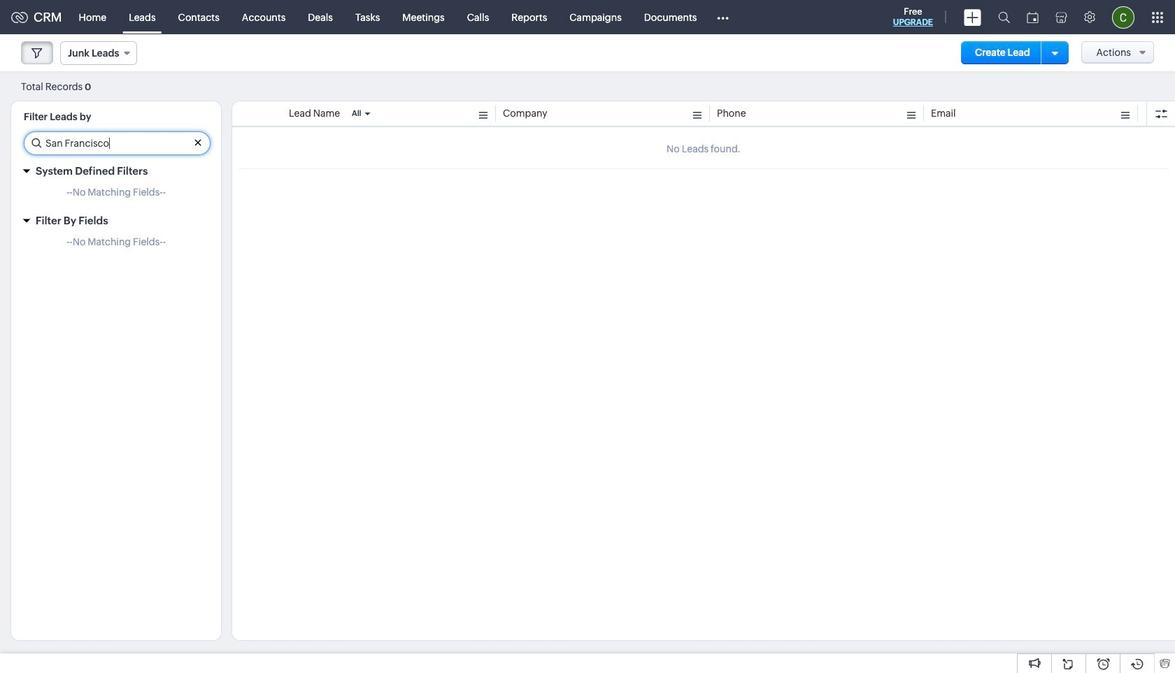 Task type: describe. For each thing, give the bounding box(es) containing it.
search image
[[999, 11, 1011, 23]]

profile element
[[1104, 0, 1143, 34]]

1 region from the top
[[11, 183, 221, 209]]

Other Modules field
[[709, 6, 739, 28]]

create menu image
[[964, 9, 982, 26]]



Task type: locate. For each thing, give the bounding box(es) containing it.
1 vertical spatial region
[[11, 233, 221, 258]]

region
[[11, 183, 221, 209], [11, 233, 221, 258]]

2 region from the top
[[11, 233, 221, 258]]

create menu element
[[956, 0, 990, 34]]

0 vertical spatial region
[[11, 183, 221, 209]]

None field
[[60, 41, 137, 65]]

profile image
[[1113, 6, 1135, 28]]

Search text field
[[24, 132, 210, 155]]

logo image
[[11, 12, 28, 23]]

search element
[[990, 0, 1019, 34]]

calendar image
[[1027, 12, 1039, 23]]



Task type: vqa. For each thing, say whether or not it's contained in the screenshot.
Email Sharing Permissions Email
no



